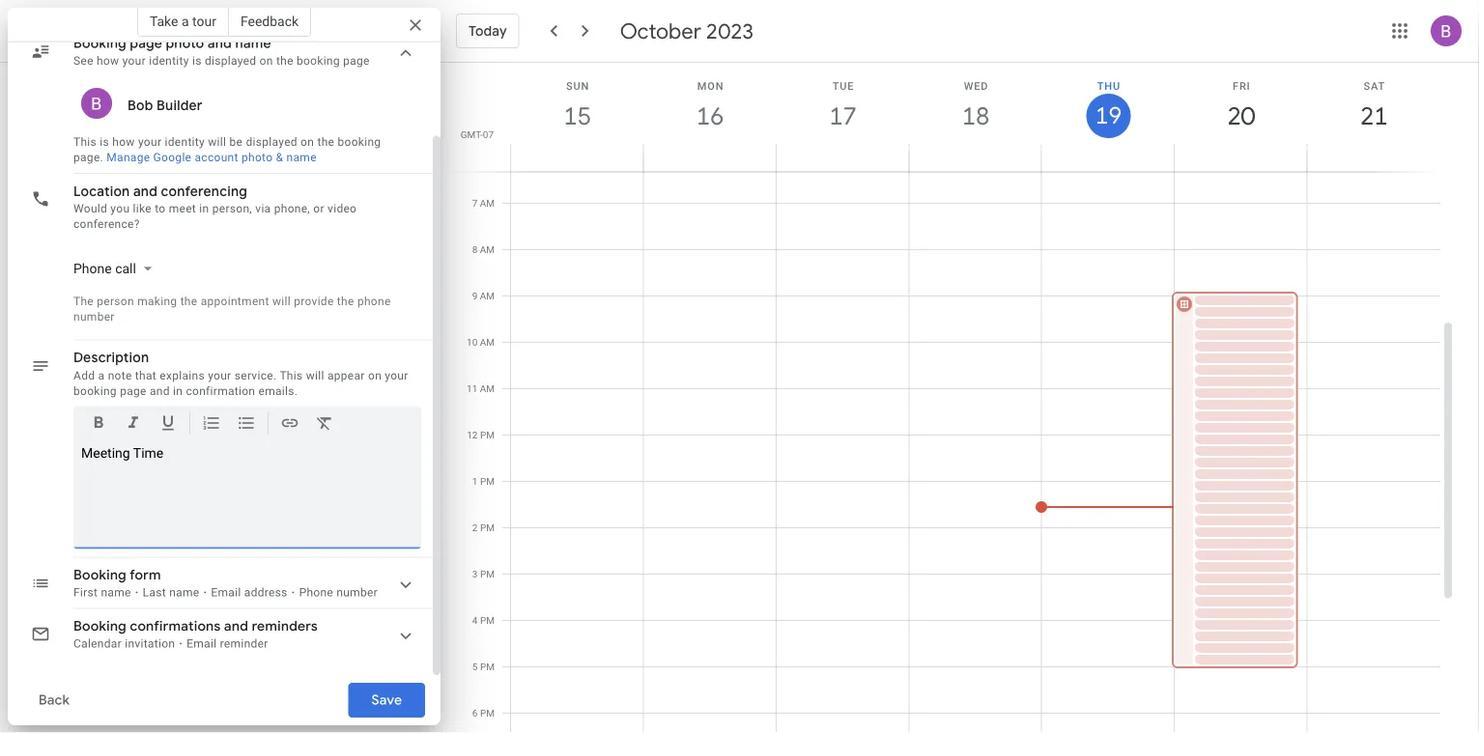 Task type: vqa. For each thing, say whether or not it's contained in the screenshot.


Task type: locate. For each thing, give the bounding box(es) containing it.
2 vertical spatial booking
[[73, 619, 127, 636]]

in down explains
[[173, 385, 183, 398]]

am right 10
[[480, 337, 495, 348]]

is up page.
[[100, 136, 109, 149]]

booking up first name
[[73, 567, 127, 585]]

email left address
[[211, 587, 241, 600]]

feedback button
[[229, 6, 311, 37]]

0 horizontal spatial on
[[260, 55, 273, 68]]

5 am from the top
[[480, 383, 495, 395]]

10
[[467, 337, 478, 348]]

your inside this is how your identity will be displayed on the booking page.
[[138, 136, 162, 149]]

0 horizontal spatial photo
[[166, 35, 204, 53]]

displayed up '&'
[[246, 136, 298, 149]]

0 horizontal spatial will
[[208, 136, 226, 149]]

page for description
[[120, 385, 147, 398]]

bulleted list image
[[237, 414, 256, 436]]

phone left 'call'
[[73, 261, 112, 277]]

1 horizontal spatial is
[[192, 55, 202, 68]]

pm for 2 pm
[[480, 522, 495, 534]]

your up bob
[[122, 55, 146, 68]]

or
[[313, 202, 325, 216]]

this up page.
[[73, 136, 97, 149]]

page.
[[73, 151, 103, 165]]

on inside description add a note that explains your service. this will appear on your booking page and in confirmation emails.
[[368, 369, 382, 383]]

displayed inside 'booking page photo and name see how your identity is displayed on the booking page'
[[205, 55, 256, 68]]

am for 7 am
[[480, 198, 495, 209]]

your up 'confirmation'
[[208, 369, 231, 383]]

0 vertical spatial how
[[97, 55, 119, 68]]

07
[[483, 129, 494, 140]]

pm right 12
[[480, 430, 495, 441]]

location and conferencing would you like to meet in person, via phone, or video conference?
[[73, 183, 357, 231]]

this inside this is how your identity will be displayed on the booking page.
[[73, 136, 97, 149]]

this up emails. on the left bottom
[[280, 369, 303, 383]]

phone up reminders
[[299, 587, 334, 600]]

7
[[472, 198, 478, 209]]

on down feedback button on the left
[[260, 55, 273, 68]]

0 vertical spatial on
[[260, 55, 273, 68]]

0 horizontal spatial a
[[98, 369, 105, 383]]

1 vertical spatial this
[[280, 369, 303, 383]]

saturday, october 21 element
[[1353, 94, 1397, 138]]

6 pm
[[473, 708, 495, 720]]

wed 18
[[961, 80, 989, 132]]

1 vertical spatial booking
[[338, 136, 381, 149]]

gmt-
[[461, 129, 483, 140]]

thursday, october 19, today element
[[1087, 94, 1131, 138]]

google
[[153, 151, 192, 165]]

how up manage
[[112, 136, 135, 149]]

2 horizontal spatial on
[[368, 369, 382, 383]]

last name
[[143, 587, 200, 600]]

displayed down tour
[[205, 55, 256, 68]]

will left provide
[[273, 295, 291, 308]]

0 vertical spatial is
[[192, 55, 202, 68]]

0 horizontal spatial is
[[100, 136, 109, 149]]

page for booking
[[343, 55, 370, 68]]

0 vertical spatial a
[[182, 13, 189, 29]]

1 horizontal spatial a
[[182, 13, 189, 29]]

phone for phone call
[[73, 261, 112, 277]]

will
[[208, 136, 226, 149], [273, 295, 291, 308], [306, 369, 324, 383]]

confirmations
[[130, 619, 221, 636]]

and inside 'booking page photo and name see how your identity is displayed on the booking page'
[[208, 35, 232, 53]]

pm right 2
[[480, 522, 495, 534]]

21
[[1360, 100, 1387, 132]]

tour
[[192, 13, 216, 29]]

bold image
[[89, 414, 108, 436]]

1 horizontal spatial in
[[199, 202, 209, 216]]

booking inside 'booking page photo and name see how your identity is displayed on the booking page'
[[297, 55, 340, 68]]

number right address
[[337, 587, 378, 600]]

2 booking from the top
[[73, 567, 127, 585]]

1 horizontal spatial on
[[301, 136, 314, 149]]

6 pm from the top
[[480, 662, 495, 673]]

pm for 5 pm
[[480, 662, 495, 673]]

displayed inside this is how your identity will be displayed on the booking page.
[[246, 136, 298, 149]]

bob
[[128, 97, 153, 115]]

and inside location and conferencing would you like to meet in person, via phone, or video conference?
[[133, 183, 158, 201]]

1 horizontal spatial will
[[273, 295, 291, 308]]

on for name
[[260, 55, 273, 68]]

0 vertical spatial displayed
[[205, 55, 256, 68]]

8
[[472, 244, 478, 256]]

number inside the person making the appointment will provide the phone number
[[73, 310, 115, 324]]

the up or
[[317, 136, 335, 149]]

reminder
[[220, 638, 268, 651]]

first name
[[73, 587, 131, 600]]

page inside description add a note that explains your service. this will appear on your booking page and in confirmation emails.
[[120, 385, 147, 398]]

0 vertical spatial number
[[73, 310, 115, 324]]

identity down 'take'
[[149, 55, 189, 68]]

2023
[[707, 17, 754, 44]]

sat 21
[[1360, 80, 1387, 132]]

4 am from the top
[[480, 337, 495, 348]]

pm right 5
[[480, 662, 495, 673]]

5 pm from the top
[[480, 615, 495, 627]]

friday, october 20 element
[[1220, 94, 1264, 138]]

0 horizontal spatial phone
[[73, 261, 112, 277]]

a left tour
[[182, 13, 189, 29]]

will up account
[[208, 136, 226, 149]]

page
[[130, 35, 162, 53], [343, 55, 370, 68], [120, 385, 147, 398]]

4 pm
[[473, 615, 495, 627]]

0 vertical spatial this
[[73, 136, 97, 149]]

booking
[[73, 35, 127, 53], [73, 567, 127, 585], [73, 619, 127, 636]]

manage google account photo & name
[[107, 151, 317, 165]]

insert link image
[[280, 414, 300, 436]]

a
[[182, 13, 189, 29], [98, 369, 105, 383]]

in
[[199, 202, 209, 216], [173, 385, 183, 398]]

underline image
[[159, 414, 178, 436]]

grid
[[448, 63, 1457, 734]]

2 pm from the top
[[480, 476, 495, 488]]

a right add
[[98, 369, 105, 383]]

3 booking from the top
[[73, 619, 127, 636]]

photo inside 'booking page photo and name see how your identity is displayed on the booking page'
[[166, 35, 204, 53]]

1 vertical spatial displayed
[[246, 136, 298, 149]]

wed
[[964, 80, 989, 92]]

1 horizontal spatial photo
[[242, 151, 273, 165]]

emails.
[[259, 385, 298, 398]]

video
[[328, 202, 357, 216]]

1 vertical spatial is
[[100, 136, 109, 149]]

0 vertical spatial email
[[211, 587, 241, 600]]

email down the 'booking confirmations and reminders'
[[187, 638, 217, 651]]

photo down take a tour
[[166, 35, 204, 53]]

monday, october 16 element
[[688, 94, 733, 138]]

1 pm from the top
[[480, 430, 495, 441]]

booking up video
[[338, 136, 381, 149]]

7 pm from the top
[[480, 708, 495, 720]]

formatting options toolbar
[[73, 407, 421, 448]]

you
[[111, 202, 130, 216]]

sunday, october 15 element
[[556, 94, 600, 138]]

15 column header
[[510, 63, 644, 172]]

pm for 12 pm
[[480, 430, 495, 441]]

0 horizontal spatial this
[[73, 136, 97, 149]]

1 horizontal spatial phone
[[299, 587, 334, 600]]

booking for booking page photo and name see how your identity is displayed on the booking page
[[73, 35, 127, 53]]

in down conferencing
[[199, 202, 209, 216]]

2 vertical spatial on
[[368, 369, 382, 383]]

booking down add
[[73, 385, 117, 398]]

provide
[[294, 295, 334, 308]]

name right '&'
[[287, 151, 317, 165]]

0 horizontal spatial in
[[173, 385, 183, 398]]

9
[[472, 290, 478, 302]]

today button
[[456, 8, 520, 54]]

booking down feedback button on the left
[[297, 55, 340, 68]]

the right making at left
[[180, 295, 198, 308]]

identity
[[149, 55, 189, 68], [165, 136, 205, 149]]

booking inside 'booking page photo and name see how your identity is displayed on the booking page'
[[73, 35, 127, 53]]

11
[[467, 383, 478, 395]]

1 vertical spatial on
[[301, 136, 314, 149]]

and down that at left bottom
[[150, 385, 170, 398]]

booking inside description add a note that explains your service. this will appear on your booking page and in confirmation emails.
[[73, 385, 117, 398]]

is inside this is how your identity will be displayed on the booking page.
[[100, 136, 109, 149]]

meeting
[[81, 446, 130, 462]]

2 horizontal spatial will
[[306, 369, 324, 383]]

21 column header
[[1307, 63, 1441, 172]]

Description text field
[[81, 446, 414, 542]]

and
[[208, 35, 232, 53], [133, 183, 158, 201], [150, 385, 170, 398], [224, 619, 248, 636]]

0 horizontal spatial number
[[73, 310, 115, 324]]

1 am from the top
[[480, 198, 495, 209]]

0 vertical spatial photo
[[166, 35, 204, 53]]

0 vertical spatial phone
[[73, 261, 112, 277]]

3 am from the top
[[480, 290, 495, 302]]

photo left '&'
[[242, 151, 273, 165]]

1
[[473, 476, 478, 488]]

16 column header
[[643, 63, 777, 172]]

address
[[244, 587, 288, 600]]

your right appear
[[385, 369, 409, 383]]

2 vertical spatial will
[[306, 369, 324, 383]]

pm for 6 pm
[[480, 708, 495, 720]]

this
[[73, 136, 97, 149], [280, 369, 303, 383]]

booking inside this is how your identity will be displayed on the booking page.
[[338, 136, 381, 149]]

your up manage
[[138, 136, 162, 149]]

phone inside dropdown button
[[73, 261, 112, 277]]

2 vertical spatial booking
[[73, 385, 117, 398]]

and up like
[[133, 183, 158, 201]]

0 vertical spatial page
[[130, 35, 162, 53]]

name right last
[[169, 587, 200, 600]]

1 vertical spatial number
[[337, 587, 378, 600]]

0 vertical spatial booking
[[73, 35, 127, 53]]

2 vertical spatial page
[[120, 385, 147, 398]]

will left appear
[[306, 369, 324, 383]]

italic image
[[124, 414, 143, 436]]

1 vertical spatial how
[[112, 136, 135, 149]]

booking up 'calendar'
[[73, 619, 127, 636]]

am right 9
[[480, 290, 495, 302]]

am for 9 am
[[480, 290, 495, 302]]

is down tour
[[192, 55, 202, 68]]

booking
[[297, 55, 340, 68], [338, 136, 381, 149], [73, 385, 117, 398]]

first
[[73, 587, 98, 600]]

mon
[[698, 80, 724, 92]]

1 vertical spatial page
[[343, 55, 370, 68]]

17
[[828, 100, 856, 132]]

explains
[[160, 369, 205, 383]]

email for email address
[[211, 587, 241, 600]]

the
[[276, 55, 294, 68], [317, 136, 335, 149], [180, 295, 198, 308], [337, 295, 354, 308]]

will inside the person making the appointment will provide the phone number
[[273, 295, 291, 308]]

thu
[[1098, 80, 1121, 92]]

on inside 'booking page photo and name see how your identity is displayed on the booking page'
[[260, 55, 273, 68]]

phone
[[73, 261, 112, 277], [299, 587, 334, 600]]

3 pm from the top
[[480, 522, 495, 534]]

and down tour
[[208, 35, 232, 53]]

1 vertical spatial will
[[273, 295, 291, 308]]

1 vertical spatial in
[[173, 385, 183, 398]]

4 pm from the top
[[480, 569, 495, 580]]

booking for booking form
[[73, 567, 127, 585]]

2 am from the top
[[480, 244, 495, 256]]

name down feedback
[[235, 35, 271, 53]]

how inside 'booking page photo and name see how your identity is displayed on the booking page'
[[97, 55, 119, 68]]

18 column header
[[909, 63, 1043, 172]]

pm right 6
[[480, 708, 495, 720]]

conference?
[[73, 218, 140, 231]]

back button
[[23, 678, 85, 724]]

email reminder
[[187, 638, 268, 651]]

booking page photo and name see how your identity is displayed on the booking page
[[73, 35, 370, 68]]

1 vertical spatial booking
[[73, 567, 127, 585]]

booking for name
[[297, 55, 340, 68]]

pm right 3
[[480, 569, 495, 580]]

will inside this is how your identity will be displayed on the booking page.
[[208, 136, 226, 149]]

1 vertical spatial photo
[[242, 151, 273, 165]]

am for 11 am
[[480, 383, 495, 395]]

and up the reminder
[[224, 619, 248, 636]]

booking up see
[[73, 35, 127, 53]]

1 vertical spatial identity
[[165, 136, 205, 149]]

your inside 'booking page photo and name see how your identity is displayed on the booking page'
[[122, 55, 146, 68]]

on right appear
[[368, 369, 382, 383]]

0 vertical spatial booking
[[297, 55, 340, 68]]

on up or
[[301, 136, 314, 149]]

the down feedback button on the left
[[276, 55, 294, 68]]

1 horizontal spatial this
[[280, 369, 303, 383]]

manage
[[107, 151, 150, 165]]

take a tour
[[150, 13, 216, 29]]

am right 11
[[480, 383, 495, 395]]

pm right 1
[[480, 476, 495, 488]]

email
[[211, 587, 241, 600], [187, 638, 217, 651]]

pm right the 4
[[480, 615, 495, 627]]

0 vertical spatial will
[[208, 136, 226, 149]]

number
[[73, 310, 115, 324], [337, 587, 378, 600]]

description add a note that explains your service. this will appear on your booking page and in confirmation emails.
[[73, 350, 409, 398]]

phone call
[[73, 261, 136, 277]]

in inside location and conferencing would you like to meet in person, via phone, or video conference?
[[199, 202, 209, 216]]

booking form
[[73, 567, 161, 585]]

0 vertical spatial in
[[199, 202, 209, 216]]

1 vertical spatial phone
[[299, 587, 334, 600]]

how right see
[[97, 55, 119, 68]]

8 am
[[472, 244, 495, 256]]

location
[[73, 183, 130, 201]]

the person making the appointment will provide the phone number
[[73, 295, 391, 324]]

0 vertical spatial identity
[[149, 55, 189, 68]]

will for appointment
[[273, 295, 291, 308]]

time
[[133, 446, 164, 462]]

this inside description add a note that explains your service. this will appear on your booking page and in confirmation emails.
[[280, 369, 303, 383]]

appointment
[[201, 295, 269, 308]]

in inside description add a note that explains your service. this will appear on your booking page and in confirmation emails.
[[173, 385, 183, 398]]

1 booking from the top
[[73, 35, 127, 53]]

am right 8
[[480, 244, 495, 256]]

form
[[130, 567, 161, 585]]

1 horizontal spatial number
[[337, 587, 378, 600]]

the left phone
[[337, 295, 354, 308]]

wednesday, october 18 element
[[954, 94, 998, 138]]

via
[[255, 202, 271, 216]]

1 vertical spatial email
[[187, 638, 217, 651]]

identity up google
[[165, 136, 205, 149]]

am right 7
[[480, 198, 495, 209]]

number down the
[[73, 310, 115, 324]]

1 vertical spatial a
[[98, 369, 105, 383]]



Task type: describe. For each thing, give the bounding box(es) containing it.
3
[[473, 569, 478, 580]]

&
[[276, 151, 284, 165]]

phone for phone number
[[299, 587, 334, 600]]

october
[[620, 17, 702, 44]]

a inside button
[[182, 13, 189, 29]]

this is how your identity will be displayed on the booking page.
[[73, 136, 381, 165]]

20 column header
[[1175, 63, 1308, 172]]

add
[[73, 369, 95, 383]]

5 pm
[[473, 662, 495, 673]]

person,
[[212, 202, 252, 216]]

october 2023
[[620, 17, 754, 44]]

like
[[133, 202, 152, 216]]

fri
[[1233, 80, 1251, 92]]

identity inside 'booking page photo and name see how your identity is displayed on the booking page'
[[149, 55, 189, 68]]

description
[[73, 350, 149, 367]]

booking confirmations and reminders
[[73, 619, 318, 636]]

email for email reminder
[[187, 638, 217, 651]]

email address
[[211, 587, 288, 600]]

how inside this is how your identity will be displayed on the booking page.
[[112, 136, 135, 149]]

the
[[73, 295, 94, 308]]

phone call button
[[66, 252, 159, 287]]

tuesday, october 17 element
[[821, 94, 866, 138]]

am for 8 am
[[480, 244, 495, 256]]

bob builder
[[128, 97, 203, 115]]

15
[[563, 100, 590, 132]]

feedback
[[241, 13, 299, 29]]

call
[[115, 261, 136, 277]]

to
[[155, 202, 166, 216]]

be
[[230, 136, 243, 149]]

name inside 'booking page photo and name see how your identity is displayed on the booking page'
[[235, 35, 271, 53]]

tue
[[833, 80, 855, 92]]

19 column header
[[1042, 63, 1176, 172]]

will inside description add a note that explains your service. this will appear on your booking page and in confirmation emails.
[[306, 369, 324, 383]]

16
[[695, 100, 723, 132]]

conferencing
[[161, 183, 248, 201]]

will for identity
[[208, 136, 226, 149]]

7 am
[[472, 198, 495, 209]]

confirmation
[[186, 385, 255, 398]]

reminders
[[252, 619, 318, 636]]

phone,
[[274, 202, 310, 216]]

gmt-07
[[461, 129, 494, 140]]

name down the 'booking form'
[[101, 587, 131, 600]]

pm for 1 pm
[[480, 476, 495, 488]]

19
[[1095, 101, 1121, 131]]

6
[[473, 708, 478, 720]]

pm for 4 pm
[[480, 615, 495, 627]]

account
[[195, 151, 238, 165]]

would
[[73, 202, 107, 216]]

booking for that
[[73, 385, 117, 398]]

that
[[135, 369, 157, 383]]

20
[[1227, 100, 1254, 132]]

1 pm
[[473, 476, 495, 488]]

take
[[150, 13, 178, 29]]

a inside description add a note that explains your service. this will appear on your booking page and in confirmation emails.
[[98, 369, 105, 383]]

the inside this is how your identity will be displayed on the booking page.
[[317, 136, 335, 149]]

last
[[143, 587, 166, 600]]

the inside 'booking page photo and name see how your identity is displayed on the booking page'
[[276, 55, 294, 68]]

manage google account photo & name link
[[107, 151, 317, 165]]

2 pm
[[473, 522, 495, 534]]

12
[[467, 430, 478, 441]]

booking for booking confirmations and reminders
[[73, 619, 127, 636]]

builder
[[157, 97, 203, 115]]

grid containing 15
[[448, 63, 1457, 734]]

sun
[[567, 80, 590, 92]]

pm for 3 pm
[[480, 569, 495, 580]]

is inside 'booking page photo and name see how your identity is displayed on the booking page'
[[192, 55, 202, 68]]

thu 19
[[1095, 80, 1121, 131]]

meeting time
[[81, 446, 164, 462]]

sun 15
[[563, 80, 590, 132]]

17 column header
[[776, 63, 910, 172]]

numbered list image
[[202, 414, 221, 436]]

and inside description add a note that explains your service. this will appear on your booking page and in confirmation emails.
[[150, 385, 170, 398]]

back
[[39, 692, 70, 709]]

see
[[73, 55, 94, 68]]

identity inside this is how your identity will be displayed on the booking page.
[[165, 136, 205, 149]]

11 am
[[467, 383, 495, 395]]

on for that
[[368, 369, 382, 383]]

invitation
[[125, 638, 175, 651]]

5
[[473, 662, 478, 673]]

appear
[[328, 369, 365, 383]]

person
[[97, 295, 134, 308]]

10 am
[[467, 337, 495, 348]]

note
[[108, 369, 132, 383]]

9 am
[[472, 290, 495, 302]]

today
[[469, 22, 507, 40]]

3 pm
[[473, 569, 495, 580]]

service.
[[235, 369, 277, 383]]

on inside this is how your identity will be displayed on the booking page.
[[301, 136, 314, 149]]

meet
[[169, 202, 196, 216]]

phone
[[358, 295, 391, 308]]

2
[[473, 522, 478, 534]]

am for 10 am
[[480, 337, 495, 348]]

18
[[961, 100, 989, 132]]

mon 16
[[695, 80, 724, 132]]

making
[[137, 295, 177, 308]]

fri 20
[[1227, 80, 1254, 132]]

4
[[473, 615, 478, 627]]

remove formatting image
[[315, 414, 334, 436]]

12 pm
[[467, 430, 495, 441]]

take a tour button
[[137, 6, 229, 37]]



